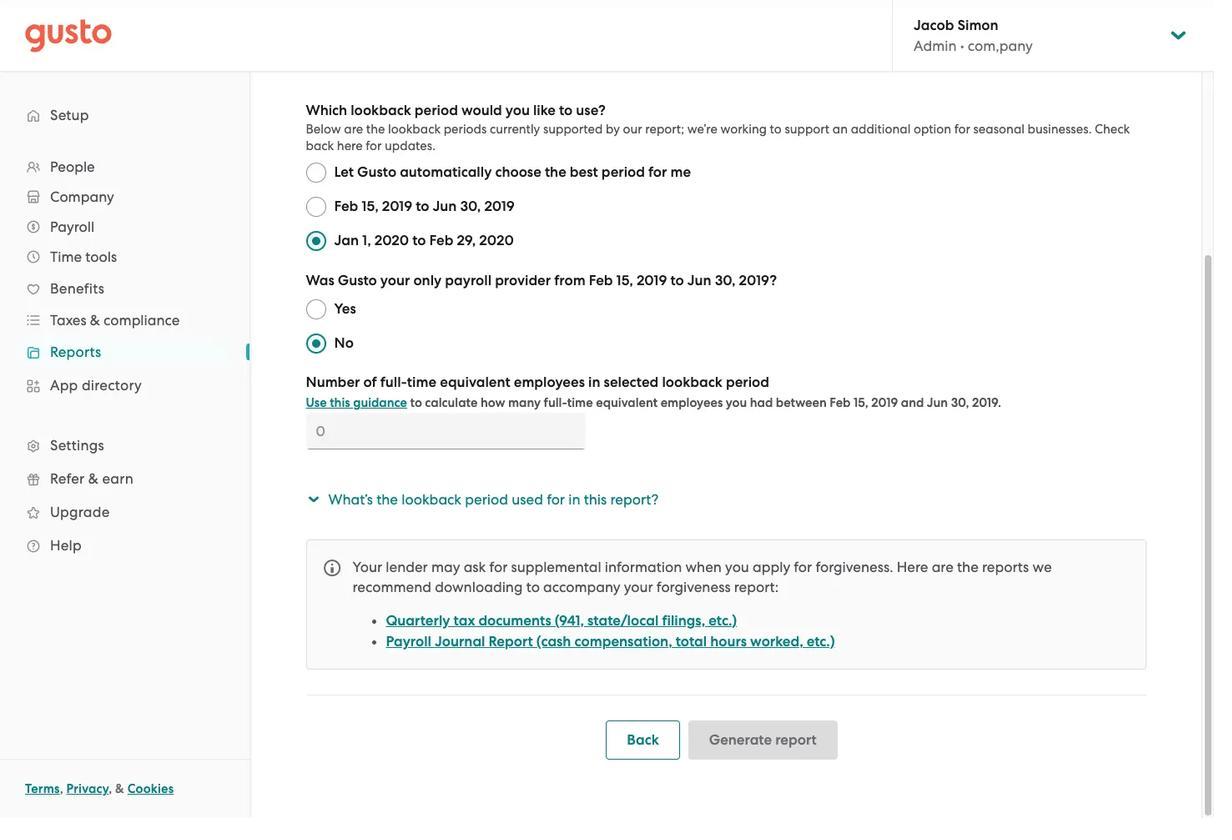 Task type: describe. For each thing, give the bounding box(es) containing it.
selected
[[604, 374, 659, 391]]

feb right from
[[589, 272, 613, 290]]

how inside number of full-time equivalent employees in selected lookback period use this guidance to calculate how many full-time equivalent employees you had between feb 15, 2019 and jun 30, 2019 .
[[481, 396, 505, 411]]

0 horizontal spatial and
[[437, 55, 463, 72]]

in for lookback
[[588, 374, 600, 391]]

terms link
[[25, 782, 60, 797]]

the inside your lender may ask for supplemental information when you apply for forgiveness. here are the reports we recommend downloading to accompany your forgiveness report:
[[957, 559, 979, 576]]

jacob
[[914, 17, 954, 34]]

feb right feb 15, 2019 to jun 30, 2019 radio
[[334, 198, 358, 215]]

number
[[306, 374, 360, 391]]

option
[[914, 122, 951, 137]]

upgrade link
[[17, 497, 233, 527]]

you inside choose your lookback period and then generate your report. if you're applying for ppp loan forgiveness, we'll need to determine how many full-time and part-time employees you employed in a given lookback period.
[[608, 55, 632, 72]]

your right choose
[[358, 35, 388, 52]]

may
[[431, 559, 460, 576]]

documents
[[478, 613, 551, 630]]

2 vertical spatial &
[[115, 782, 124, 797]]

admin
[[914, 38, 957, 54]]

for right ask
[[489, 559, 508, 576]]

2 vertical spatial full-
[[544, 396, 567, 411]]

the left best on the left of the page
[[545, 164, 566, 181]]

accompany
[[543, 579, 621, 596]]

to inside choose your lookback period and then generate your report. if you're applying for ppp loan forgiveness, we'll need to determine how many full-time and part-time employees you employed in a given lookback period.
[[1059, 35, 1072, 52]]

earn
[[102, 471, 133, 487]]

how inside choose your lookback period and then generate your report. if you're applying for ppp loan forgiveness, we'll need to determine how many full-time and part-time employees you employed in a given lookback period.
[[306, 55, 334, 72]]

no
[[334, 335, 354, 352]]

working
[[721, 122, 767, 137]]

determine
[[1076, 35, 1143, 52]]

for right option
[[954, 122, 970, 137]]

feb 15, 2019 to jun 30, 2019
[[334, 198, 515, 215]]

total
[[676, 633, 707, 651]]

like
[[533, 102, 556, 119]]

(941,
[[555, 613, 584, 630]]

our
[[623, 122, 642, 137]]

choose
[[306, 35, 355, 52]]

quarterly tax documents (941, state/local filings, etc.) link
[[386, 613, 737, 630]]

people button
[[17, 152, 233, 182]]

app directory link
[[17, 371, 233, 401]]

this inside number of full-time equivalent employees in selected lookback period use this guidance to calculate how many full-time equivalent employees you had between feb 15, 2019 and jun 30, 2019 .
[[330, 396, 350, 411]]

me
[[671, 164, 691, 181]]

an
[[833, 122, 848, 137]]

app
[[50, 377, 78, 394]]

currently
[[490, 122, 540, 137]]

privacy link
[[66, 782, 109, 797]]

here
[[897, 559, 928, 576]]

only
[[413, 272, 442, 290]]

for left me
[[648, 164, 667, 181]]

1,
[[362, 232, 371, 250]]

payroll journal report (cash compensation, total hours worked, etc.) link
[[386, 633, 835, 651]]

from
[[554, 272, 586, 290]]

payroll
[[445, 272, 492, 290]]

& for compliance
[[90, 312, 100, 329]]

arrow right image
[[303, 493, 323, 507]]

& for earn
[[88, 471, 99, 487]]

you inside which lookback period would you like to use? below are the lookback periods currently supported by our report; we're working to support an additional option for seasonal businesses. check back here for updates.
[[506, 102, 530, 119]]

many inside number of full-time equivalent employees in selected lookback period use this guidance to calculate how many full-time equivalent employees you had between feb 15, 2019 and jun 30, 2019 .
[[508, 396, 541, 411]]

back
[[627, 732, 659, 749]]

are inside your lender may ask for supplemental information when you apply for forgiveness. here are the reports we recommend downloading to accompany your forgiveness report:
[[932, 559, 954, 576]]

period.
[[835, 55, 882, 72]]

hours
[[710, 633, 747, 651]]

report:
[[734, 579, 779, 596]]

for inside "tab"
[[547, 492, 565, 508]]

of
[[363, 374, 377, 391]]

period inside choose your lookback period and then generate your report. if you're applying for ppp loan forgiveness, we'll need to determine how many full-time and part-time employees you employed in a given lookback period.
[[455, 35, 498, 52]]

Feb 15, 2019 to Jun 30, 2019 radio
[[306, 197, 326, 217]]

what's the lookback period used for in this report? tab
[[303, 480, 1146, 520]]

2 , from the left
[[109, 782, 112, 797]]

com,pany
[[968, 38, 1033, 54]]

employees inside choose your lookback period and then generate your report. if you're applying for ppp loan forgiveness, we'll need to determine how many full-time and part-time employees you employed in a given lookback period.
[[534, 55, 605, 72]]

supported
[[543, 122, 603, 137]]

we
[[1033, 559, 1052, 576]]

jan 1, 2020 to feb 29, 2020
[[334, 232, 514, 250]]

directory
[[82, 377, 142, 394]]

generate
[[564, 35, 625, 52]]

lookback inside number of full-time equivalent employees in selected lookback period use this guidance to calculate how many full-time equivalent employees you had between feb 15, 2019 and jun 30, 2019 .
[[662, 374, 723, 391]]

to down feb 15, 2019 to jun 30, 2019
[[412, 232, 426, 250]]

1 , from the left
[[60, 782, 63, 797]]

here
[[337, 139, 363, 154]]

lookback inside "tab"
[[402, 492, 461, 508]]

was gusto your only payroll provider from feb 15, 2019 to jun 30, 2019?
[[306, 272, 777, 290]]

you're
[[721, 35, 761, 52]]

number of full-time equivalent employees in selected lookback period use this guidance to calculate how many full-time equivalent employees you had between feb 15, 2019 and jun 30, 2019 .
[[306, 374, 1001, 411]]

company button
[[17, 182, 233, 212]]

payroll inside quarterly tax documents (941, state/local filings, etc.) payroll journal report (cash compensation, total hours worked, etc.)
[[386, 633, 431, 651]]

provider
[[495, 272, 551, 290]]

loan
[[875, 35, 905, 52]]

2 vertical spatial employees
[[661, 396, 723, 411]]

this inside "tab"
[[584, 492, 607, 508]]

setup link
[[17, 100, 233, 130]]

what's
[[328, 492, 373, 508]]

alert containing quarterly tax documents (941, state/local filings, etc.)
[[306, 540, 1146, 670]]

your lender may ask for supplemental information when you apply for forgiveness. here are the reports we recommend downloading to accompany your forgiveness report:
[[353, 559, 1052, 596]]

Yes radio
[[306, 300, 326, 320]]

a
[[720, 55, 729, 72]]

gusto navigation element
[[0, 72, 250, 589]]

you inside your lender may ask for supplemental information when you apply for forgiveness. here are the reports we recommend downloading to accompany your forgiveness report:
[[725, 559, 749, 576]]

refer
[[50, 471, 85, 487]]

jun inside number of full-time equivalent employees in selected lookback period use this guidance to calculate how many full-time equivalent employees you had between feb 15, 2019 and jun 30, 2019 .
[[927, 396, 948, 411]]

which lookback period would you like to use? below are the lookback periods currently supported by our report; we're working to support an additional option for seasonal businesses. check back here for updates.
[[306, 102, 1130, 154]]

forgiveness
[[657, 579, 731, 596]]

reports link
[[17, 337, 233, 367]]

below
[[306, 122, 341, 137]]

full- inside choose your lookback period and then generate your report. if you're applying for ppp loan forgiveness, we'll need to determine how many full-time and part-time employees you employed in a given lookback period.
[[378, 55, 404, 72]]

to inside your lender may ask for supplemental information when you apply for forgiveness. here are the reports we recommend downloading to accompany your forgiveness report:
[[526, 579, 540, 596]]

to left 2019?
[[670, 272, 684, 290]]

30, inside number of full-time equivalent employees in selected lookback period use this guidance to calculate how many full-time equivalent employees you had between feb 15, 2019 and jun 30, 2019 .
[[951, 396, 969, 411]]

benefits
[[50, 280, 104, 297]]

taxes & compliance button
[[17, 305, 233, 335]]

Let Gusto automatically choose the best period for me radio
[[306, 163, 326, 183]]

applying
[[764, 35, 823, 52]]

let gusto automatically choose the best period for me
[[334, 164, 691, 181]]

to up jan 1, 2020 to feb 29, 2020
[[416, 198, 429, 215]]

gusto for let
[[357, 164, 396, 181]]

2 2020 from the left
[[479, 232, 514, 250]]

0 vertical spatial and
[[501, 35, 528, 52]]

to up supported
[[559, 102, 573, 119]]

compliance
[[104, 312, 180, 329]]

gusto for was
[[338, 272, 377, 290]]

need
[[1022, 35, 1055, 52]]

jan
[[334, 232, 359, 250]]

settings link
[[17, 431, 233, 461]]

0 horizontal spatial jun
[[433, 198, 457, 215]]

and inside number of full-time equivalent employees in selected lookback period use this guidance to calculate how many full-time equivalent employees you had between feb 15, 2019 and jun 30, 2019 .
[[901, 396, 924, 411]]

seasonal
[[973, 122, 1025, 137]]

by
[[606, 122, 620, 137]]

period right best on the left of the page
[[602, 164, 645, 181]]

had
[[750, 396, 773, 411]]

calculate
[[425, 396, 478, 411]]

quarterly
[[386, 613, 450, 630]]

periods
[[444, 122, 487, 137]]



Task type: vqa. For each thing, say whether or not it's contained in the screenshot.
in to the right
yes



Task type: locate. For each thing, give the bounding box(es) containing it.
recommend
[[353, 579, 431, 596]]

30, left .
[[951, 396, 969, 411]]

period up had
[[726, 374, 769, 391]]

to
[[1059, 35, 1072, 52], [559, 102, 573, 119], [770, 122, 782, 137], [416, 198, 429, 215], [412, 232, 426, 250], [670, 272, 684, 290], [410, 396, 422, 411], [526, 579, 540, 596]]

0 horizontal spatial etc.)
[[709, 613, 737, 630]]

0 horizontal spatial 2020
[[374, 232, 409, 250]]

1 vertical spatial etc.)
[[807, 633, 835, 651]]

jun down automatically
[[433, 198, 457, 215]]

29,
[[457, 232, 476, 250]]

you up report:
[[725, 559, 749, 576]]

0 vertical spatial are
[[344, 122, 363, 137]]

this down number
[[330, 396, 350, 411]]

in right used at the bottom left of the page
[[568, 492, 580, 508]]

0 vertical spatial etc.)
[[709, 613, 737, 630]]

0 vertical spatial payroll
[[50, 219, 94, 235]]

1 horizontal spatial 30,
[[715, 272, 736, 290]]

0 vertical spatial this
[[330, 396, 350, 411]]

you down generate
[[608, 55, 632, 72]]

additional
[[851, 122, 911, 137]]

1 horizontal spatial this
[[584, 492, 607, 508]]

was
[[306, 272, 334, 290]]

for right used at the bottom left of the page
[[547, 492, 565, 508]]

jun left 2019?
[[687, 272, 712, 290]]

1 horizontal spatial 15,
[[616, 272, 633, 290]]

equivalent down selected
[[596, 396, 658, 411]]

to left support
[[770, 122, 782, 137]]

0 vertical spatial employees
[[534, 55, 605, 72]]

feb right between
[[830, 396, 851, 411]]

0 horizontal spatial many
[[337, 55, 374, 72]]

0 number field
[[306, 413, 586, 450]]

feb inside number of full-time equivalent employees in selected lookback period use this guidance to calculate how many full-time equivalent employees you had between feb 15, 2019 and jun 30, 2019 .
[[830, 396, 851, 411]]

, left cookies button
[[109, 782, 112, 797]]

help
[[50, 537, 82, 554]]

2 vertical spatial jun
[[927, 396, 948, 411]]

0 vertical spatial jun
[[433, 198, 457, 215]]

1 vertical spatial jun
[[687, 272, 712, 290]]

0 vertical spatial gusto
[[357, 164, 396, 181]]

0 horizontal spatial are
[[344, 122, 363, 137]]

No radio
[[306, 334, 326, 354]]

how down choose
[[306, 55, 334, 72]]

list containing people
[[0, 152, 250, 562]]

would
[[461, 102, 502, 119]]

payroll button
[[17, 212, 233, 242]]

2019?
[[739, 272, 777, 290]]

0 horizontal spatial in
[[568, 492, 580, 508]]

1 vertical spatial how
[[481, 396, 505, 411]]

0 vertical spatial equivalent
[[440, 374, 510, 391]]

•
[[960, 38, 964, 54]]

& left cookies button
[[115, 782, 124, 797]]

2020 right 29,
[[479, 232, 514, 250]]

use
[[306, 396, 327, 411]]

many inside choose your lookback period and then generate your report. if you're applying for ppp loan forgiveness, we'll need to determine how many full-time and part-time employees you employed in a given lookback period.
[[337, 55, 374, 72]]

1 horizontal spatial and
[[501, 35, 528, 52]]

settings
[[50, 437, 104, 454]]

2 horizontal spatial in
[[705, 55, 717, 72]]

for right apply
[[794, 559, 812, 576]]

for left ppp
[[826, 35, 844, 52]]

terms , privacy , & cookies
[[25, 782, 174, 797]]

2 horizontal spatial and
[[901, 396, 924, 411]]

to down supplemental
[[526, 579, 540, 596]]

many down choose
[[337, 55, 374, 72]]

Jan 1, 2020 to Feb 29, 2020 radio
[[306, 231, 326, 251]]

period inside which lookback period would you like to use? below are the lookback periods currently supported by our report; we're working to support an additional option for seasonal businesses. check back here for updates.
[[415, 102, 458, 119]]

& inside dropdown button
[[90, 312, 100, 329]]

downloading
[[435, 579, 523, 596]]

report
[[489, 633, 533, 651]]

for inside choose your lookback period and then generate your report. if you're applying for ppp loan forgiveness, we'll need to determine how many full-time and part-time employees you employed in a given lookback period.
[[826, 35, 844, 52]]

the right the 'what's'
[[377, 492, 398, 508]]

use this guidance link
[[306, 396, 407, 411]]

many right the "calculate"
[[508, 396, 541, 411]]

journal
[[435, 633, 485, 651]]

2 vertical spatial 15,
[[854, 396, 869, 411]]

company
[[50, 189, 114, 205]]

2 vertical spatial in
[[568, 492, 580, 508]]

1 2020 from the left
[[374, 232, 409, 250]]

1 horizontal spatial are
[[932, 559, 954, 576]]

.
[[998, 396, 1001, 411]]

part-
[[467, 55, 501, 72]]

the inside which lookback period would you like to use? below are the lookback periods currently supported by our report; we're working to support an additional option for seasonal businesses. check back here for updates.
[[366, 122, 385, 137]]

2 horizontal spatial 30,
[[951, 396, 969, 411]]

forgiveness,
[[908, 35, 986, 52]]

period inside number of full-time equivalent employees in selected lookback period use this guidance to calculate how many full-time equivalent employees you had between feb 15, 2019 and jun 30, 2019 .
[[726, 374, 769, 391]]

use?
[[576, 102, 606, 119]]

1 vertical spatial many
[[508, 396, 541, 411]]

payroll up time
[[50, 219, 94, 235]]

yes
[[334, 300, 356, 318]]

your inside your lender may ask for supplemental information when you apply for forgiveness. here are the reports we recommend downloading to accompany your forgiveness report:
[[624, 579, 653, 596]]

quarterly tax documents (941, state/local filings, etc.) payroll journal report (cash compensation, total hours worked, etc.)
[[386, 613, 835, 651]]

in left selected
[[588, 374, 600, 391]]

equivalent up the "calculate"
[[440, 374, 510, 391]]

2 vertical spatial and
[[901, 396, 924, 411]]

taxes & compliance
[[50, 312, 180, 329]]

15,
[[362, 198, 379, 215], [616, 272, 633, 290], [854, 396, 869, 411]]

are
[[344, 122, 363, 137], [932, 559, 954, 576]]

0 horizontal spatial this
[[330, 396, 350, 411]]

1 vertical spatial gusto
[[338, 272, 377, 290]]

guidance
[[353, 396, 407, 411]]

1 vertical spatial 15,
[[616, 272, 633, 290]]

we'll
[[989, 35, 1018, 52]]

app directory
[[50, 377, 142, 394]]

time tools button
[[17, 242, 233, 272]]

15, right from
[[616, 272, 633, 290]]

used
[[512, 492, 543, 508]]

1 vertical spatial 30,
[[715, 272, 736, 290]]

0 vertical spatial full-
[[378, 55, 404, 72]]

if
[[709, 35, 718, 52]]

report.
[[661, 35, 705, 52]]

information
[[605, 559, 682, 576]]

given
[[732, 55, 768, 72]]

employees down then on the left top of page
[[534, 55, 605, 72]]

in inside "tab"
[[568, 492, 580, 508]]

0 horizontal spatial 30,
[[460, 198, 481, 215]]

0 vertical spatial in
[[705, 55, 717, 72]]

15, right between
[[854, 396, 869, 411]]

the left reports
[[957, 559, 979, 576]]

state/local
[[588, 613, 659, 630]]

terms
[[25, 782, 60, 797]]

feb
[[334, 198, 358, 215], [429, 232, 453, 250], [589, 272, 613, 290], [830, 396, 851, 411]]

1 horizontal spatial payroll
[[386, 633, 431, 651]]

full-
[[378, 55, 404, 72], [380, 374, 407, 391], [544, 396, 567, 411]]

1 horizontal spatial 2020
[[479, 232, 514, 250]]

&
[[90, 312, 100, 329], [88, 471, 99, 487], [115, 782, 124, 797]]

choose your lookback period and then generate your report. if you're applying for ppp loan forgiveness, we'll need to determine how many full-time and part-time employees you employed in a given lookback period.
[[306, 35, 1143, 72]]

how
[[306, 55, 334, 72], [481, 396, 505, 411]]

employees left selected
[[514, 374, 585, 391]]

in inside choose your lookback period and then generate your report. if you're applying for ppp loan forgiveness, we'll need to determine how many full-time and part-time employees you employed in a given lookback period.
[[705, 55, 717, 72]]

1 vertical spatial employees
[[514, 374, 585, 391]]

1 vertical spatial and
[[437, 55, 463, 72]]

for right here
[[366, 139, 382, 154]]

filings,
[[662, 613, 705, 630]]

payroll inside payroll dropdown button
[[50, 219, 94, 235]]

help link
[[17, 531, 233, 561]]

period up periods
[[415, 102, 458, 119]]

2 vertical spatial 30,
[[951, 396, 969, 411]]

choose
[[495, 164, 541, 181]]

1 vertical spatial in
[[588, 374, 600, 391]]

in left a
[[705, 55, 717, 72]]

ppp
[[848, 35, 872, 52]]

jun left .
[[927, 396, 948, 411]]

the inside "tab"
[[377, 492, 398, 508]]

then
[[531, 35, 561, 52]]

what's the lookback period used for in this report?
[[328, 492, 659, 508]]

& right taxes
[[90, 312, 100, 329]]

reports
[[50, 344, 101, 361]]

period up part- at top left
[[455, 35, 498, 52]]

your down information
[[624, 579, 653, 596]]

in
[[705, 55, 717, 72], [588, 374, 600, 391], [568, 492, 580, 508]]

etc.) right the worked, in the bottom of the page
[[807, 633, 835, 651]]

period inside "tab"
[[465, 492, 508, 508]]

and
[[501, 35, 528, 52], [437, 55, 463, 72], [901, 396, 924, 411]]

1 horizontal spatial jun
[[687, 272, 712, 290]]

1 vertical spatial full-
[[380, 374, 407, 391]]

payroll
[[50, 219, 94, 235], [386, 633, 431, 651]]

, left privacy
[[60, 782, 63, 797]]

home image
[[25, 19, 112, 52]]

0 vertical spatial 30,
[[460, 198, 481, 215]]

are inside which lookback period would you like to use? below are the lookback periods currently supported by our report; we're working to support an additional option for seasonal businesses. check back here for updates.
[[344, 122, 363, 137]]

2 horizontal spatial 15,
[[854, 396, 869, 411]]

1 horizontal spatial how
[[481, 396, 505, 411]]

how right the "calculate"
[[481, 396, 505, 411]]

1 vertical spatial payroll
[[386, 633, 431, 651]]

1 vertical spatial equivalent
[[596, 396, 658, 411]]

your
[[353, 559, 382, 576]]

1 vertical spatial this
[[584, 492, 607, 508]]

cookies button
[[127, 779, 174, 799]]

period
[[455, 35, 498, 52], [415, 102, 458, 119], [602, 164, 645, 181], [726, 374, 769, 391], [465, 492, 508, 508]]

,
[[60, 782, 63, 797], [109, 782, 112, 797]]

in inside number of full-time equivalent employees in selected lookback period use this guidance to calculate how many full-time equivalent employees you had between feb 15, 2019 and jun 30, 2019 .
[[588, 374, 600, 391]]

& left the earn
[[88, 471, 99, 487]]

worked,
[[750, 633, 803, 651]]

the up updates.
[[366, 122, 385, 137]]

1 vertical spatial are
[[932, 559, 954, 576]]

best
[[570, 164, 598, 181]]

0 vertical spatial &
[[90, 312, 100, 329]]

0 horizontal spatial 15,
[[362, 198, 379, 215]]

feb left 29,
[[429, 232, 453, 250]]

list
[[0, 152, 250, 562]]

simon
[[958, 17, 999, 34]]

15, up 1, on the left of page
[[362, 198, 379, 215]]

30, up 29,
[[460, 198, 481, 215]]

0 horizontal spatial equivalent
[[440, 374, 510, 391]]

employees left had
[[661, 396, 723, 411]]

alert
[[306, 540, 1146, 670]]

2 horizontal spatial jun
[[927, 396, 948, 411]]

report?
[[610, 492, 659, 508]]

1 horizontal spatial in
[[588, 374, 600, 391]]

0 vertical spatial many
[[337, 55, 374, 72]]

tools
[[85, 249, 117, 265]]

0 horizontal spatial how
[[306, 55, 334, 72]]

your up employed
[[628, 35, 657, 52]]

to right need
[[1059, 35, 1072, 52]]

period left used at the bottom left of the page
[[465, 492, 508, 508]]

you
[[608, 55, 632, 72], [506, 102, 530, 119], [726, 396, 747, 411], [725, 559, 749, 576]]

are right here
[[932, 559, 954, 576]]

0 horizontal spatial payroll
[[50, 219, 94, 235]]

0 vertical spatial how
[[306, 55, 334, 72]]

upgrade
[[50, 504, 110, 521]]

your left only
[[380, 272, 410, 290]]

refer & earn
[[50, 471, 133, 487]]

automatically
[[400, 164, 492, 181]]

etc.) up hours
[[709, 613, 737, 630]]

this left report? at the bottom right of page
[[584, 492, 607, 508]]

time
[[50, 249, 82, 265]]

0 vertical spatial 15,
[[362, 198, 379, 215]]

to inside number of full-time equivalent employees in selected lookback period use this guidance to calculate how many full-time equivalent employees you had between feb 15, 2019 and jun 30, 2019 .
[[410, 396, 422, 411]]

you up currently
[[506, 102, 530, 119]]

1 horizontal spatial equivalent
[[596, 396, 658, 411]]

are up here
[[344, 122, 363, 137]]

15, inside number of full-time equivalent employees in selected lookback period use this guidance to calculate how many full-time equivalent employees you had between feb 15, 2019 and jun 30, 2019 .
[[854, 396, 869, 411]]

30, left 2019?
[[715, 272, 736, 290]]

you left had
[[726, 396, 747, 411]]

1 horizontal spatial etc.)
[[807, 633, 835, 651]]

payroll down quarterly
[[386, 633, 431, 651]]

1 horizontal spatial many
[[508, 396, 541, 411]]

1 vertical spatial &
[[88, 471, 99, 487]]

gusto right let
[[357, 164, 396, 181]]

in for report?
[[568, 492, 580, 508]]

benefits link
[[17, 274, 233, 304]]

you inside number of full-time equivalent employees in selected lookback period use this guidance to calculate how many full-time equivalent employees you had between feb 15, 2019 and jun 30, 2019 .
[[726, 396, 747, 411]]

gusto up yes
[[338, 272, 377, 290]]

to left the "calculate"
[[410, 396, 422, 411]]

1 horizontal spatial ,
[[109, 782, 112, 797]]

0 horizontal spatial ,
[[60, 782, 63, 797]]

2020 right 1, on the left of page
[[374, 232, 409, 250]]



